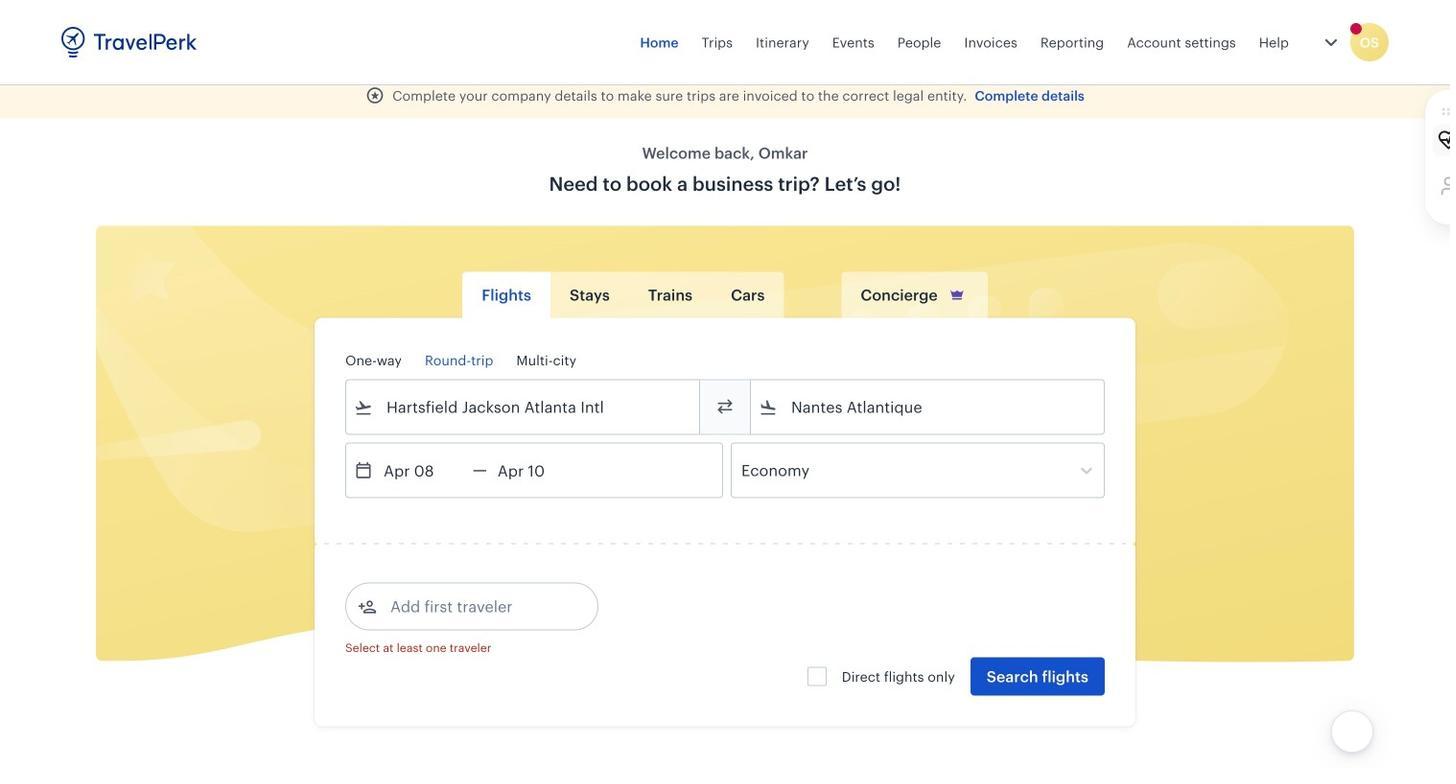 Task type: locate. For each thing, give the bounding box(es) containing it.
Depart text field
[[373, 444, 473, 497]]



Task type: describe. For each thing, give the bounding box(es) containing it.
Add first traveler search field
[[377, 591, 576, 622]]

To search field
[[778, 392, 1079, 422]]

Return text field
[[487, 444, 587, 497]]

From search field
[[373, 392, 674, 422]]



